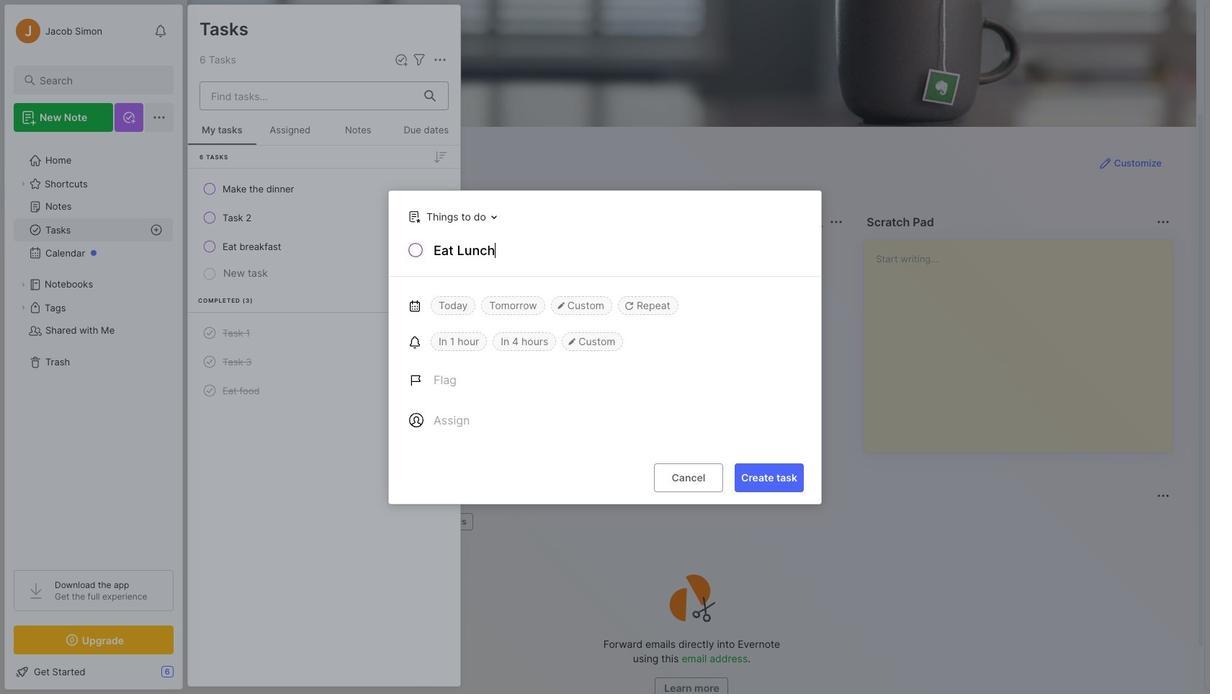 Task type: describe. For each thing, give the bounding box(es) containing it.
make the dinner 0 cell
[[223, 182, 294, 196]]

Go to note or move task field
[[401, 206, 502, 227]]

5 row from the top
[[194, 349, 455, 375]]

eat breakfast 2 cell
[[223, 239, 281, 254]]

none search field inside 'main' element
[[40, 71, 161, 89]]

tree inside 'main' element
[[5, 141, 182, 557]]

new task image
[[394, 53, 409, 67]]

collapse 01_completed image
[[432, 293, 447, 308]]

1 tab list from the top
[[213, 239, 841, 257]]

main element
[[0, 0, 187, 694]]

3 row from the top
[[194, 234, 455, 259]]

task 2 1 cell
[[223, 210, 252, 225]]



Task type: locate. For each thing, give the bounding box(es) containing it.
task 3 1 cell
[[223, 355, 252, 369]]

task 1 0 cell
[[223, 326, 250, 340]]

Start writing… text field
[[877, 240, 1173, 440]]

None search field
[[40, 71, 161, 89]]

eat food 2 cell
[[223, 383, 260, 398]]

1 row from the top
[[194, 176, 455, 202]]

2 row from the top
[[194, 205, 455, 231]]

0 vertical spatial tab list
[[213, 239, 841, 257]]

row
[[194, 176, 455, 202], [194, 205, 455, 231], [194, 234, 455, 259], [194, 320, 455, 346], [194, 349, 455, 375], [194, 378, 455, 404]]

expand notebooks image
[[19, 280, 27, 289]]

expand tags image
[[19, 303, 27, 312]]

tab list
[[213, 239, 841, 257], [213, 513, 1168, 530]]

6 row from the top
[[194, 378, 455, 404]]

4 row from the top
[[194, 320, 455, 346]]

Find tasks… text field
[[203, 84, 416, 108]]

2 tab list from the top
[[213, 513, 1168, 530]]

tree
[[5, 141, 182, 557]]

Search text field
[[40, 74, 161, 87]]

row group
[[188, 146, 461, 416], [210, 265, 729, 461]]

1 vertical spatial tab list
[[213, 513, 1168, 530]]

tab
[[213, 239, 256, 257], [261, 239, 320, 257], [390, 513, 427, 530], [433, 513, 473, 530]]

Enter task text field
[[432, 241, 804, 262]]



Task type: vqa. For each thing, say whether or not it's contained in the screenshot.
Eat food 2 cell
yes



